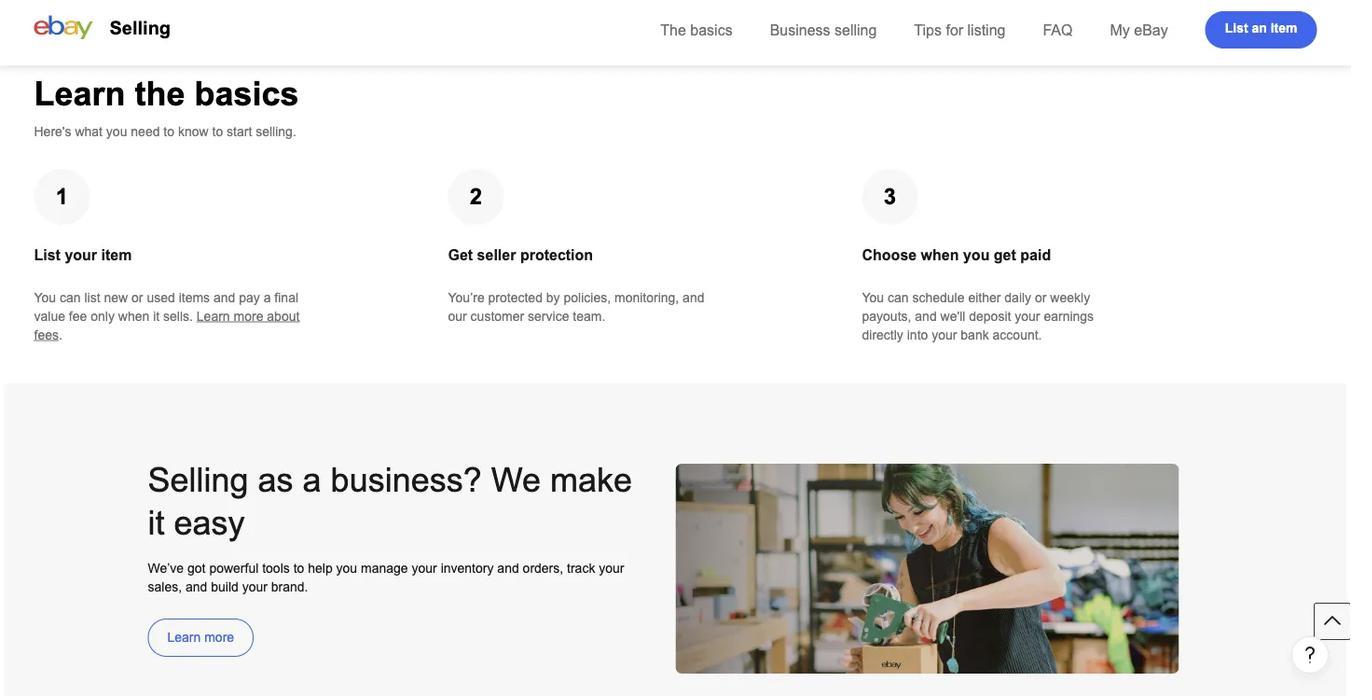 Task type: describe. For each thing, give the bounding box(es) containing it.
earnings
[[1044, 309, 1094, 323]]

daily
[[1005, 290, 1032, 305]]

the
[[661, 21, 687, 38]]

tips for listing link
[[915, 21, 1006, 38]]

list an item
[[1226, 21, 1298, 35]]

paid
[[1021, 246, 1052, 263]]

to for the
[[164, 124, 175, 139]]

faq link
[[1043, 21, 1073, 38]]

by
[[547, 290, 560, 305]]

you can schedule either daily or weekly payouts, and we'll deposit your earnings directly into your bank account.
[[863, 290, 1094, 342]]

account.
[[993, 327, 1043, 342]]

we've got powerful tools to help you manage your inventory and orders, track your sales, and build your brand.
[[148, 561, 625, 594]]

our
[[448, 309, 467, 323]]

selling for selling
[[110, 18, 171, 38]]

service
[[528, 309, 570, 323]]

or inside you can schedule either daily or weekly payouts, and we'll deposit your earnings directly into your bank account.
[[1036, 290, 1047, 305]]

orders,
[[523, 561, 564, 575]]

list for list your item
[[34, 246, 61, 263]]

need
[[131, 124, 160, 139]]

you're
[[448, 290, 485, 305]]

selling
[[835, 21, 877, 38]]

list your item
[[34, 246, 132, 263]]

track
[[567, 561, 596, 575]]

as
[[258, 461, 294, 498]]

tips for listing
[[915, 21, 1006, 38]]

easy
[[174, 504, 245, 541]]

customer
[[471, 309, 525, 323]]

the
[[135, 75, 185, 112]]

2
[[470, 184, 483, 209]]

business?
[[331, 461, 482, 498]]

monitoring,
[[615, 290, 679, 305]]

learn more about fees link
[[34, 309, 300, 342]]

you for get
[[964, 246, 990, 263]]

0 vertical spatial when
[[921, 246, 960, 263]]

choose when you get paid
[[863, 246, 1052, 263]]

more for learn more
[[205, 630, 234, 645]]

here's what you need to know to start selling.
[[34, 124, 296, 139]]

we'll
[[941, 309, 966, 323]]

your right manage
[[412, 561, 437, 575]]

powerful
[[209, 561, 259, 575]]

sales,
[[148, 579, 182, 594]]

selling.
[[256, 124, 296, 139]]

final
[[275, 290, 299, 305]]

protected
[[488, 290, 543, 305]]

the basics link
[[661, 21, 733, 38]]

3
[[884, 184, 897, 209]]

and inside you're protected by policies, monitoring, and our customer service team.
[[683, 290, 705, 305]]

you for 1
[[34, 290, 56, 305]]

about
[[267, 309, 300, 323]]

list
[[84, 290, 100, 305]]

fee
[[69, 309, 87, 323]]

learn for learn the basics
[[34, 75, 126, 112]]

your right track
[[599, 561, 625, 575]]

learn more about fees
[[34, 309, 300, 342]]

only
[[91, 309, 115, 323]]

more for learn more about fees
[[234, 309, 263, 323]]

got
[[188, 561, 206, 575]]

get
[[994, 246, 1017, 263]]

learn the basics
[[34, 75, 299, 112]]

here's
[[34, 124, 71, 139]]

inventory
[[441, 561, 494, 575]]

my ebay
[[1111, 21, 1169, 38]]

you for 3
[[863, 290, 885, 305]]

what
[[75, 124, 103, 139]]

help
[[308, 561, 333, 575]]

sells.
[[163, 309, 193, 323]]

ebay
[[1135, 21, 1169, 38]]

to for as
[[294, 561, 304, 575]]

choose
[[863, 246, 917, 263]]



Task type: locate. For each thing, give the bounding box(es) containing it.
your down the we'll
[[932, 327, 958, 342]]

learn inside learn more about fees
[[197, 309, 230, 323]]

selling as a business? we make it easy
[[148, 461, 633, 541]]

learn down items at the left top
[[197, 309, 230, 323]]

value
[[34, 309, 65, 323]]

items
[[179, 290, 210, 305]]

you inside you can list new or used items and pay a final value fee only when it sells.
[[34, 290, 56, 305]]

0 horizontal spatial to
[[164, 124, 175, 139]]

to inside the we've got powerful tools to help you manage your inventory and orders, track your sales, and build your brand.
[[294, 561, 304, 575]]

fees
[[34, 327, 59, 342]]

0 horizontal spatial basics
[[195, 75, 299, 112]]

learn more link
[[148, 619, 254, 657]]

2 horizontal spatial to
[[294, 561, 304, 575]]

my ebay link
[[1111, 21, 1169, 38]]

you
[[34, 290, 56, 305], [863, 290, 885, 305]]

selling for selling as a business? we make it easy
[[148, 461, 249, 498]]

0 horizontal spatial or
[[132, 290, 143, 305]]

new
[[104, 290, 128, 305]]

a right pay
[[264, 290, 271, 305]]

item up new
[[101, 246, 132, 263]]

either
[[969, 290, 1001, 305]]

1 vertical spatial more
[[205, 630, 234, 645]]

faq
[[1043, 21, 1073, 38]]

0 vertical spatial more
[[234, 309, 263, 323]]

weekly
[[1051, 290, 1091, 305]]

learn more
[[167, 630, 234, 645]]

directly
[[863, 327, 904, 342]]

basics
[[691, 21, 733, 38], [195, 75, 299, 112]]

deposit
[[970, 309, 1012, 323]]

seller
[[477, 246, 516, 263]]

used
[[147, 290, 175, 305]]

0 vertical spatial selling
[[110, 18, 171, 38]]

you up value
[[34, 290, 56, 305]]

0 horizontal spatial you
[[106, 124, 127, 139]]

when up schedule
[[921, 246, 960, 263]]

item for list an item
[[1271, 21, 1298, 35]]

0 horizontal spatial a
[[264, 290, 271, 305]]

1 horizontal spatial can
[[888, 290, 909, 305]]

listing
[[968, 21, 1006, 38]]

1 horizontal spatial list
[[1226, 21, 1249, 35]]

you inside the we've got powerful tools to help you manage your inventory and orders, track your sales, and build your brand.
[[336, 561, 357, 575]]

a
[[264, 290, 271, 305], [303, 461, 322, 498]]

item
[[1271, 21, 1298, 35], [101, 246, 132, 263]]

you right help
[[336, 561, 357, 575]]

1 horizontal spatial you
[[336, 561, 357, 575]]

it up we've
[[148, 504, 165, 541]]

1 you from the left
[[34, 290, 56, 305]]

and
[[214, 290, 235, 305], [683, 290, 705, 305], [916, 309, 937, 323], [498, 561, 519, 575], [186, 579, 207, 594]]

0 vertical spatial list
[[1226, 21, 1249, 35]]

you're protected by policies, monitoring, and our customer service team.
[[448, 290, 705, 323]]

can for 1
[[60, 290, 81, 305]]

we've
[[148, 561, 184, 575]]

list left an
[[1226, 21, 1249, 35]]

you right what
[[106, 124, 127, 139]]

1
[[56, 184, 68, 209]]

to right need
[[164, 124, 175, 139]]

business selling link
[[770, 21, 877, 38]]

more inside learn more link
[[205, 630, 234, 645]]

1 horizontal spatial item
[[1271, 21, 1298, 35]]

and up into at right
[[916, 309, 937, 323]]

1 can from the left
[[60, 290, 81, 305]]

help, opens dialogs image
[[1302, 645, 1320, 664]]

can inside you can list new or used items and pay a final value fee only when it sells.
[[60, 290, 81, 305]]

2 horizontal spatial you
[[964, 246, 990, 263]]

1 vertical spatial learn
[[197, 309, 230, 323]]

we
[[491, 461, 541, 498]]

and left 'orders,'
[[498, 561, 519, 575]]

2 vertical spatial learn
[[167, 630, 201, 645]]

list an item link
[[1206, 11, 1318, 49]]

selling up easy
[[148, 461, 249, 498]]

when
[[921, 246, 960, 263], [118, 309, 150, 323]]

0 vertical spatial basics
[[691, 21, 733, 38]]

1 horizontal spatial a
[[303, 461, 322, 498]]

can for 3
[[888, 290, 909, 305]]

can inside you can schedule either daily or weekly payouts, and we'll deposit your earnings directly into your bank account.
[[888, 290, 909, 305]]

an
[[1253, 21, 1268, 35]]

bank
[[961, 327, 990, 342]]

list
[[1226, 21, 1249, 35], [34, 246, 61, 263]]

manage
[[361, 561, 408, 575]]

or right new
[[132, 290, 143, 305]]

it inside you can list new or used items and pay a final value fee only when it sells.
[[153, 309, 160, 323]]

basics right the
[[691, 21, 733, 38]]

0 horizontal spatial list
[[34, 246, 61, 263]]

1 horizontal spatial basics
[[691, 21, 733, 38]]

and inside you can list new or used items and pay a final value fee only when it sells.
[[214, 290, 235, 305]]

selling up the
[[110, 18, 171, 38]]

more down build
[[205, 630, 234, 645]]

or right 'daily'
[[1036, 290, 1047, 305]]

more
[[234, 309, 263, 323], [205, 630, 234, 645]]

you can list new or used items and pay a final value fee only when it sells.
[[34, 290, 299, 323]]

1 horizontal spatial or
[[1036, 290, 1047, 305]]

can up the fee
[[60, 290, 81, 305]]

2 can from the left
[[888, 290, 909, 305]]

make
[[551, 461, 633, 498]]

1 vertical spatial basics
[[195, 75, 299, 112]]

into
[[908, 327, 929, 342]]

you
[[106, 124, 127, 139], [964, 246, 990, 263], [336, 561, 357, 575]]

it inside selling as a business? we make it easy
[[148, 504, 165, 541]]

1 vertical spatial item
[[101, 246, 132, 263]]

0 horizontal spatial item
[[101, 246, 132, 263]]

start
[[227, 124, 252, 139]]

your
[[65, 246, 97, 263], [1015, 309, 1041, 323], [932, 327, 958, 342], [412, 561, 437, 575], [599, 561, 625, 575], [242, 579, 268, 594]]

0 vertical spatial a
[[264, 290, 271, 305]]

0 vertical spatial item
[[1271, 21, 1298, 35]]

or inside you can list new or used items and pay a final value fee only when it sells.
[[132, 290, 143, 305]]

protection
[[520, 246, 593, 263]]

to
[[164, 124, 175, 139], [212, 124, 223, 139], [294, 561, 304, 575]]

a right as
[[303, 461, 322, 498]]

when down new
[[118, 309, 150, 323]]

for
[[946, 21, 964, 38]]

0 vertical spatial it
[[153, 309, 160, 323]]

to up brand.
[[294, 561, 304, 575]]

0 vertical spatial you
[[106, 124, 127, 139]]

a inside you can list new or used items and pay a final value fee only when it sells.
[[264, 290, 271, 305]]

the basics
[[661, 21, 733, 38]]

team.
[[573, 309, 606, 323]]

learn down the sales,
[[167, 630, 201, 645]]

your up list
[[65, 246, 97, 263]]

1 horizontal spatial when
[[921, 246, 960, 263]]

0 horizontal spatial you
[[34, 290, 56, 305]]

more inside learn more about fees
[[234, 309, 263, 323]]

tips
[[915, 21, 942, 38]]

you inside you can schedule either daily or weekly payouts, and we'll deposit your earnings directly into your bank account.
[[863, 290, 885, 305]]

build
[[211, 579, 239, 594]]

brand.
[[271, 579, 308, 594]]

2 or from the left
[[1036, 290, 1047, 305]]

and right monitoring,
[[683, 290, 705, 305]]

item right an
[[1271, 21, 1298, 35]]

can
[[60, 290, 81, 305], [888, 290, 909, 305]]

0 horizontal spatial can
[[60, 290, 81, 305]]

1 vertical spatial selling
[[148, 461, 249, 498]]

1 vertical spatial when
[[118, 309, 150, 323]]

you for need
[[106, 124, 127, 139]]

1 vertical spatial a
[[303, 461, 322, 498]]

1 or from the left
[[132, 290, 143, 305]]

2 vertical spatial you
[[336, 561, 357, 575]]

get
[[448, 246, 473, 263]]

learn for learn more
[[167, 630, 201, 645]]

my
[[1111, 21, 1131, 38]]

tools
[[262, 561, 290, 575]]

you left get
[[964, 246, 990, 263]]

to left start
[[212, 124, 223, 139]]

you up payouts,
[[863, 290, 885, 305]]

schedule
[[913, 290, 965, 305]]

and left pay
[[214, 290, 235, 305]]

and down got
[[186, 579, 207, 594]]

selling
[[110, 18, 171, 38], [148, 461, 249, 498]]

more down pay
[[234, 309, 263, 323]]

can up payouts,
[[888, 290, 909, 305]]

item for list your item
[[101, 246, 132, 263]]

your down 'daily'
[[1015, 309, 1041, 323]]

business selling
[[770, 21, 877, 38]]

and inside you can schedule either daily or weekly payouts, and we'll deposit your earnings directly into your bank account.
[[916, 309, 937, 323]]

1 vertical spatial list
[[34, 246, 61, 263]]

it down used
[[153, 309, 160, 323]]

.
[[59, 327, 62, 342]]

list for list an item
[[1226, 21, 1249, 35]]

1 vertical spatial it
[[148, 504, 165, 541]]

get seller protection
[[448, 246, 593, 263]]

2 you from the left
[[863, 290, 885, 305]]

know
[[178, 124, 209, 139]]

0 horizontal spatial when
[[118, 309, 150, 323]]

your down powerful
[[242, 579, 268, 594]]

pay
[[239, 290, 260, 305]]

when inside you can list new or used items and pay a final value fee only when it sells.
[[118, 309, 150, 323]]

learn up what
[[34, 75, 126, 112]]

1 horizontal spatial you
[[863, 290, 885, 305]]

learn for learn more about fees
[[197, 309, 230, 323]]

1 vertical spatial you
[[964, 246, 990, 263]]

selling inside selling as a business? we make it easy
[[148, 461, 249, 498]]

1 horizontal spatial to
[[212, 124, 223, 139]]

basics up start
[[195, 75, 299, 112]]

a inside selling as a business? we make it easy
[[303, 461, 322, 498]]

0 vertical spatial learn
[[34, 75, 126, 112]]

list down 1
[[34, 246, 61, 263]]

business
[[770, 21, 831, 38]]

payouts,
[[863, 309, 912, 323]]

policies,
[[564, 290, 611, 305]]



Task type: vqa. For each thing, say whether or not it's contained in the screenshot.
top basics
yes



